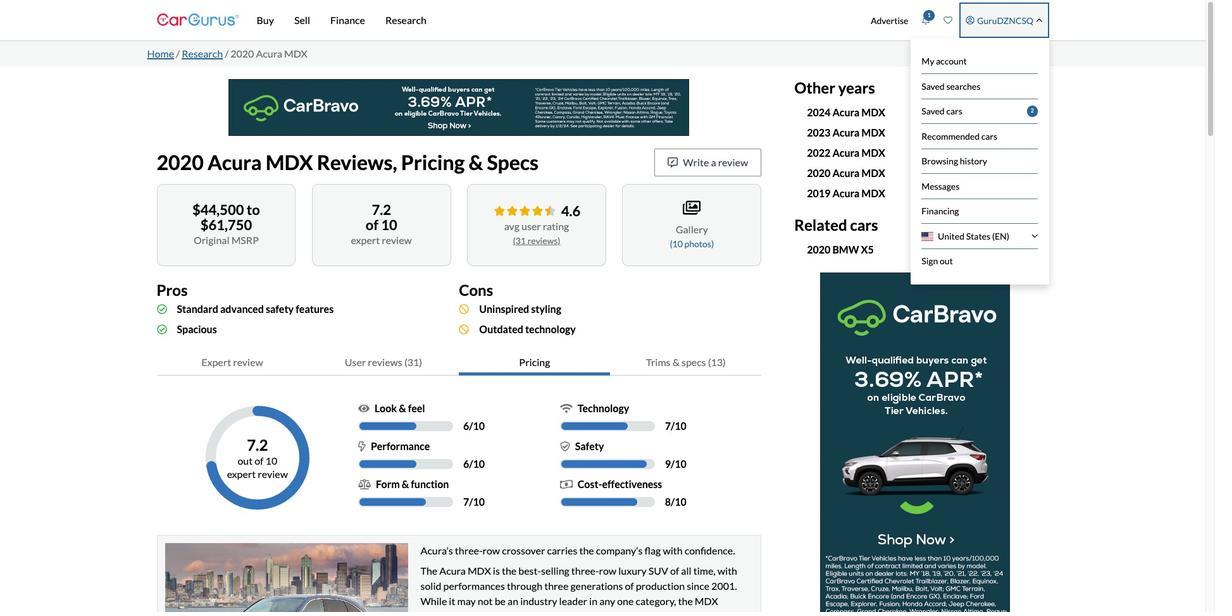 Task type: describe. For each thing, give the bounding box(es) containing it.
(10
[[670, 239, 683, 250]]

luxury
[[619, 566, 647, 578]]

crossover
[[502, 545, 545, 557]]

2024 acura mdx link
[[808, 106, 886, 118]]

7.2 for 10
[[372, 201, 391, 218]]

sell
[[294, 14, 310, 26]]

selling
[[541, 566, 570, 578]]

10 for technology
[[675, 420, 687, 433]]

2 horizontal spatial the
[[679, 596, 693, 608]]

2024 acura mdx
[[808, 106, 886, 118]]

write
[[683, 156, 709, 168]]

carries
[[547, 545, 578, 557]]

my
[[922, 56, 935, 67]]

mdx for the acura mdx is the best-selling three-row luxury suv of all time, with solid performances through three generations of production since 2001. while it may not be an industry leader in any one category, the mdx delivers competitive levels of comfort, convenience, and technology and
[[468, 566, 491, 578]]

& for form & function
[[402, 479, 409, 491]]

acura for 2019 acura mdx
[[833, 187, 860, 199]]

technology inside the acura mdx is the best-selling three-row luxury suv of all time, with solid performances through three generations of production since 2001. while it may not be an industry leader in any one category, the mdx delivers competitive levels of comfort, convenience, and technology and
[[668, 611, 717, 613]]

and
[[650, 611, 666, 613]]

mdx for 2024 acura mdx
[[862, 106, 886, 118]]

reviews,
[[317, 150, 397, 175]]

account
[[937, 56, 967, 67]]

review inside 7.2 of 10 expert review
[[382, 234, 412, 246]]

trims & specs (13) tab
[[611, 350, 762, 376]]

check circle image
[[157, 305, 167, 315]]

to
[[247, 201, 260, 218]]

other
[[795, 79, 836, 97]]

expert review
[[201, 357, 263, 369]]

1 horizontal spatial the
[[580, 545, 594, 557]]

saved searches link
[[922, 74, 1039, 98]]

9 / 10
[[665, 458, 687, 471]]

my account
[[922, 56, 967, 67]]

comment alt edit image
[[668, 158, 678, 168]]

shield check image
[[560, 442, 570, 452]]

acura for 2020 acura mdx reviews, pricing & specs
[[208, 150, 262, 175]]

user
[[522, 220, 541, 232]]

since
[[687, 581, 710, 593]]

& for trims & specs (13)
[[673, 357, 680, 369]]

2022
[[808, 147, 831, 159]]

feel
[[408, 403, 425, 415]]

ban image
[[459, 305, 469, 315]]

wifi image
[[560, 404, 573, 414]]

it
[[449, 596, 456, 608]]

specs
[[682, 357, 706, 369]]

my account link
[[922, 49, 1039, 73]]

technology
[[578, 403, 630, 415]]

(31)
[[405, 357, 422, 369]]

mdx for 2019 acura mdx
[[862, 187, 886, 199]]

balance scale image
[[358, 480, 371, 490]]

best-
[[519, 566, 541, 578]]

& for look & feel
[[399, 403, 406, 415]]

row inside the acura mdx is the best-selling three-row luxury suv of all time, with solid performances through three generations of production since 2001. while it may not be an industry leader in any one category, the mdx delivers competitive levels of comfort, convenience, and technology and
[[599, 566, 617, 578]]

8 / 10
[[665, 496, 687, 509]]

convenience,
[[590, 611, 648, 613]]

united states (en)
[[938, 231, 1010, 242]]

7 for form & function
[[464, 496, 469, 509]]

expert review tab
[[157, 350, 308, 376]]

not
[[478, 596, 493, 608]]

/ for performance
[[469, 458, 473, 471]]

(en)
[[993, 231, 1010, 242]]

united states (en) button
[[922, 224, 1039, 249]]

buy button
[[247, 0, 284, 41]]

expert inside 7.2 of 10 expert review
[[351, 234, 380, 246]]

cost-
[[578, 479, 602, 491]]

trims
[[646, 357, 671, 369]]

mdx for 2020 acura mdx
[[862, 167, 886, 179]]

leader
[[560, 596, 588, 608]]

saved for saved searches
[[922, 81, 945, 92]]

expert inside 7.2 out of 10 expert review
[[227, 468, 256, 480]]

industry
[[521, 596, 558, 608]]

advanced
[[220, 303, 264, 315]]

& left the specs
[[469, 150, 483, 175]]

7.2 for of
[[247, 436, 268, 454]]

2019 acura mdx
[[808, 187, 886, 199]]

7 / 10 for form & function
[[464, 496, 485, 509]]

specs
[[487, 150, 539, 175]]

performances
[[444, 581, 505, 593]]

2023
[[808, 127, 831, 139]]

category,
[[636, 596, 677, 608]]

acura down the buy "dropdown button"
[[256, 47, 282, 60]]

performance
[[371, 441, 430, 453]]

recommended cars
[[922, 131, 998, 142]]

outdated technology
[[480, 324, 576, 336]]

2020 bmw x5 link
[[808, 244, 874, 256]]

2
[[1031, 107, 1035, 114]]

spacious
[[177, 324, 217, 336]]

4.6
[[562, 202, 581, 219]]

home
[[147, 47, 174, 60]]

2020 for 2020 bmw x5
[[808, 244, 831, 256]]

9
[[665, 458, 671, 471]]

with inside the acura mdx is the best-selling three-row luxury suv of all time, with solid performances through three generations of production since 2001. while it may not be an industry leader in any one category, the mdx delivers competitive levels of comfort, convenience, and technology and
[[718, 566, 738, 578]]

/ for form & function
[[469, 496, 473, 509]]

menu item containing gurudzncsq
[[911, 3, 1050, 285]]

10 for cost-effectiveness
[[675, 496, 687, 509]]

other years
[[795, 79, 876, 97]]

0 vertical spatial technology
[[526, 324, 576, 336]]

acura for the acura mdx is the best-selling three-row luxury suv of all time, with solid performances through three generations of production since 2001. while it may not be an industry leader in any one category, the mdx delivers competitive levels of comfort, convenience, and technology and
[[440, 566, 466, 578]]

/ for technology
[[671, 420, 675, 433]]

10 for performance
[[473, 458, 485, 471]]

be
[[495, 596, 506, 608]]

2022 acura mdx link
[[808, 147, 886, 159]]

acura's three-row crossover carries the company's flag with confidence.
[[421, 545, 736, 557]]

saved for saved cars
[[922, 106, 945, 117]]

/ for cost-effectiveness
[[671, 496, 675, 509]]

2020 for 2020 acura mdx reviews, pricing & specs
[[157, 150, 204, 175]]

avg
[[505, 220, 520, 232]]

0 horizontal spatial three-
[[455, 545, 483, 557]]

one
[[618, 596, 634, 608]]

(31
[[513, 235, 526, 246]]

pricing tab
[[459, 350, 611, 376]]

0 horizontal spatial the
[[502, 566, 517, 578]]

cars for related cars
[[851, 216, 879, 234]]

/ for look & feel
[[469, 420, 473, 433]]

reviews)
[[528, 235, 561, 246]]

finance button
[[320, 0, 375, 41]]

pricing inside tab
[[520, 357, 551, 369]]

gurudzncsq
[[978, 15, 1034, 26]]

rating
[[543, 220, 569, 232]]

check circle image
[[157, 325, 167, 335]]

effectiveness
[[602, 479, 663, 491]]

flag
[[645, 545, 661, 557]]

of inside 7.2 of 10 expert review
[[366, 217, 379, 234]]

expert inside "tab"
[[201, 357, 231, 369]]

mdx for 2022 acura mdx
[[862, 147, 886, 159]]

suv
[[649, 566, 669, 578]]

three- inside the acura mdx is the best-selling three-row luxury suv of all time, with solid performances through three generations of production since 2001. while it may not be an industry leader in any one category, the mdx delivers competitive levels of comfort, convenience, and technology and
[[572, 566, 599, 578]]

2023 acura mdx
[[808, 127, 886, 139]]

sign
[[922, 256, 939, 267]]

history
[[960, 156, 988, 167]]



Task type: vqa. For each thing, say whether or not it's contained in the screenshot.
"SUV"
yes



Task type: locate. For each thing, give the bounding box(es) containing it.
0 horizontal spatial row
[[483, 545, 500, 557]]

10 inside 7.2 of 10 expert review
[[381, 217, 397, 234]]

0 horizontal spatial advertisement region
[[229, 79, 690, 136]]

menu
[[865, 3, 1050, 285]]

7.2 inside 7.2 out of 10 expert review
[[247, 436, 268, 454]]

2019
[[808, 187, 831, 199]]

0 vertical spatial expert
[[351, 234, 380, 246]]

out for sign
[[940, 256, 953, 267]]

1 vertical spatial out
[[238, 455, 253, 467]]

form & function
[[376, 479, 449, 491]]

cost-effectiveness
[[578, 479, 663, 491]]

bolt image
[[358, 442, 366, 452]]

2 vertical spatial expert
[[227, 468, 256, 480]]

cars for saved cars
[[947, 106, 963, 117]]

1 horizontal spatial advertisement region
[[821, 273, 1011, 613]]

0 horizontal spatial technology
[[526, 324, 576, 336]]

0 horizontal spatial 7.2
[[247, 436, 268, 454]]

the
[[580, 545, 594, 557], [502, 566, 517, 578], [679, 596, 693, 608]]

of inside 7.2 out of 10 expert review
[[255, 455, 264, 467]]

& left feel
[[399, 403, 406, 415]]

10 for form & function
[[473, 496, 485, 509]]

company's
[[596, 545, 643, 557]]

all
[[682, 566, 692, 578]]

2020 bmw x5
[[808, 244, 874, 256]]

any
[[600, 596, 616, 608]]

menu containing advertise
[[865, 3, 1050, 285]]

2 6 / 10 from the top
[[464, 458, 485, 471]]

mdx for 2020 acura mdx reviews, pricing & specs
[[266, 150, 313, 175]]

1 vertical spatial cars
[[982, 131, 998, 142]]

acura up 2022 acura mdx
[[833, 127, 860, 139]]

1 vertical spatial advertisement region
[[821, 273, 1011, 613]]

years
[[839, 79, 876, 97]]

1 horizontal spatial technology
[[668, 611, 717, 613]]

0 vertical spatial row
[[483, 545, 500, 557]]

2 horizontal spatial cars
[[982, 131, 998, 142]]

cargurus logo homepage link link
[[157, 2, 239, 38]]

acura for 2022 acura mdx
[[833, 147, 860, 159]]

7 for technology
[[665, 420, 671, 433]]

1 vertical spatial saved
[[922, 106, 945, 117]]

production
[[636, 581, 685, 593]]

2 6 from the top
[[464, 458, 469, 471]]

2022 acura mdx
[[808, 147, 886, 159]]

delivers
[[421, 611, 456, 613]]

& left specs
[[673, 357, 680, 369]]

1 saved from the top
[[922, 81, 945, 92]]

acura inside the acura mdx is the best-selling three-row luxury suv of all time, with solid performances through three generations of production since 2001. while it may not be an industry leader in any one category, the mdx delivers competitive levels of comfort, convenience, and technology and
[[440, 566, 466, 578]]

/
[[176, 47, 180, 60], [225, 47, 229, 60], [469, 420, 473, 433], [671, 420, 675, 433], [469, 458, 473, 471], [671, 458, 675, 471], [469, 496, 473, 509], [671, 496, 675, 509]]

0 horizontal spatial 7
[[464, 496, 469, 509]]

the right carries
[[580, 545, 594, 557]]

& right "form"
[[402, 479, 409, 491]]

pros
[[157, 281, 188, 300]]

2 vertical spatial cars
[[851, 216, 879, 234]]

0 horizontal spatial out
[[238, 455, 253, 467]]

review inside button
[[719, 156, 749, 168]]

1 horizontal spatial research
[[386, 14, 427, 26]]

user reviews (31) tab
[[308, 350, 459, 376]]

menu bar
[[239, 0, 865, 41]]

advertise
[[871, 15, 909, 26]]

6 / 10 for performance
[[464, 458, 485, 471]]

2020 down related
[[808, 244, 831, 256]]

messages
[[922, 181, 960, 192]]

1 horizontal spatial pricing
[[520, 357, 551, 369]]

0 vertical spatial with
[[663, 545, 683, 557]]

three- right acura's
[[455, 545, 483, 557]]

10 for safety
[[675, 458, 687, 471]]

cars down saved searches
[[947, 106, 963, 117]]

1 horizontal spatial 7.2
[[372, 201, 391, 218]]

& inside tab
[[673, 357, 680, 369]]

cars inside recommended cars link
[[982, 131, 998, 142]]

cargurus logo homepage link image
[[157, 2, 239, 38]]

0 vertical spatial advertisement region
[[229, 79, 690, 136]]

user icon image
[[967, 16, 976, 25]]

(31 reviews) link
[[513, 235, 561, 246]]

time,
[[694, 566, 716, 578]]

technology down styling
[[526, 324, 576, 336]]

2019 acura mdx link
[[808, 187, 886, 199]]

0 horizontal spatial 7 / 10
[[464, 496, 485, 509]]

0 vertical spatial 7
[[665, 420, 671, 433]]

0 vertical spatial 7.2
[[372, 201, 391, 218]]

the
[[421, 566, 438, 578]]

1 vertical spatial pricing
[[520, 357, 551, 369]]

while
[[421, 596, 447, 608]]

with up 2001.
[[718, 566, 738, 578]]

menu item
[[911, 3, 1050, 285]]

look
[[375, 403, 397, 415]]

1 vertical spatial with
[[718, 566, 738, 578]]

finance
[[331, 14, 365, 26]]

generations
[[571, 581, 623, 593]]

0 vertical spatial cars
[[947, 106, 963, 117]]

7.2 of 10 expert review
[[351, 201, 412, 246]]

confidence.
[[685, 545, 736, 557]]

1
[[928, 11, 931, 18]]

2020 right research link
[[231, 47, 254, 60]]

gurudzncsq button
[[960, 3, 1050, 38]]

browsing history
[[922, 156, 988, 167]]

0 vertical spatial research
[[386, 14, 427, 26]]

1 6 from the top
[[464, 420, 469, 433]]

acura up $44,500
[[208, 150, 262, 175]]

6 / 10 for look & feel
[[464, 420, 485, 433]]

cars up x5
[[851, 216, 879, 234]]

6 for look & feel
[[464, 420, 469, 433]]

money bill wave image
[[560, 480, 573, 490]]

0 vertical spatial 6 / 10
[[464, 420, 485, 433]]

1 vertical spatial row
[[599, 566, 617, 578]]

2020 acura mdx
[[808, 167, 886, 179]]

cars up browsing history "link"
[[982, 131, 998, 142]]

look & feel
[[375, 403, 425, 415]]

1 horizontal spatial out
[[940, 256, 953, 267]]

2020
[[231, 47, 254, 60], [157, 150, 204, 175], [808, 167, 831, 179], [808, 244, 831, 256]]

three- up generations
[[572, 566, 599, 578]]

1 vertical spatial 6
[[464, 458, 469, 471]]

acura for 2024 acura mdx
[[833, 106, 860, 118]]

2020 acura mdx test drive review summaryimage image
[[165, 544, 408, 613]]

through
[[507, 581, 543, 593]]

bmw
[[833, 244, 860, 256]]

1 horizontal spatial with
[[718, 566, 738, 578]]

recommended
[[922, 131, 980, 142]]

1 horizontal spatial 7
[[665, 420, 671, 433]]

saved down my
[[922, 81, 945, 92]]

user reviews (31)
[[345, 357, 422, 369]]

menu bar containing buy
[[239, 0, 865, 41]]

1 6 / 10 from the top
[[464, 420, 485, 433]]

2020 for 2020 acura mdx
[[808, 167, 831, 179]]

0 vertical spatial saved
[[922, 81, 945, 92]]

mdx for 2023 acura mdx
[[862, 127, 886, 139]]

2001.
[[712, 581, 738, 593]]

2020 down 2022
[[808, 167, 831, 179]]

three-
[[455, 545, 483, 557], [572, 566, 599, 578]]

row up generations
[[599, 566, 617, 578]]

searches
[[947, 81, 981, 92]]

6 for performance
[[464, 458, 469, 471]]

research button
[[375, 0, 437, 41]]

10 inside 7.2 out of 10 expert review
[[266, 455, 277, 467]]

pricing
[[401, 150, 465, 175], [520, 357, 551, 369]]

&
[[469, 150, 483, 175], [673, 357, 680, 369], [399, 403, 406, 415], [402, 479, 409, 491]]

advertisement region
[[229, 79, 690, 136], [821, 273, 1011, 613]]

sign out
[[922, 256, 953, 267]]

tab list
[[157, 350, 762, 376]]

1 vertical spatial research
[[182, 47, 223, 60]]

out for 7.2
[[238, 455, 253, 467]]

sell button
[[284, 0, 320, 41]]

styling
[[531, 303, 562, 315]]

2020 acura mdx link
[[808, 167, 886, 179]]

write a review button
[[655, 149, 762, 177]]

financing link
[[922, 199, 1039, 224]]

0 horizontal spatial with
[[663, 545, 683, 557]]

acura up 2023 acura mdx link
[[833, 106, 860, 118]]

0 vertical spatial the
[[580, 545, 594, 557]]

uninspired styling
[[480, 303, 562, 315]]

cars for recommended cars
[[982, 131, 998, 142]]

0 vertical spatial out
[[940, 256, 953, 267]]

outdated
[[480, 324, 524, 336]]

is
[[493, 566, 500, 578]]

7.2 inside 7.2 of 10 expert review
[[372, 201, 391, 218]]

research right finance
[[386, 14, 427, 26]]

acura down 2020 acura mdx
[[833, 187, 860, 199]]

row
[[483, 545, 500, 557], [599, 566, 617, 578]]

related
[[795, 216, 848, 234]]

tab list containing expert review
[[157, 350, 762, 376]]

acura up 2019 acura mdx
[[833, 167, 860, 179]]

review inside "tab"
[[233, 357, 263, 369]]

function
[[411, 479, 449, 491]]

1 vertical spatial 6 / 10
[[464, 458, 485, 471]]

1 horizontal spatial cars
[[947, 106, 963, 117]]

saved up recommended
[[922, 106, 945, 117]]

research down cargurus logo homepage link
[[182, 47, 223, 60]]

2020 up $44,500
[[157, 150, 204, 175]]

0 vertical spatial 7 / 10
[[665, 420, 687, 433]]

1 vertical spatial expert
[[201, 357, 231, 369]]

7 / 10
[[665, 420, 687, 433], [464, 496, 485, 509]]

0 horizontal spatial research
[[182, 47, 223, 60]]

1 horizontal spatial three-
[[572, 566, 599, 578]]

0 horizontal spatial pricing
[[401, 150, 465, 175]]

2 vertical spatial the
[[679, 596, 693, 608]]

review inside 7.2 out of 10 expert review
[[258, 468, 288, 480]]

us image
[[922, 232, 934, 241]]

safety
[[266, 303, 294, 315]]

images image
[[683, 200, 701, 216]]

7 / 10 for technology
[[665, 420, 687, 433]]

buy
[[257, 14, 274, 26]]

technology
[[526, 324, 576, 336], [668, 611, 717, 613]]

1 vertical spatial 7
[[464, 496, 469, 509]]

the right 'is'
[[502, 566, 517, 578]]

mdx
[[284, 47, 308, 60], [862, 106, 886, 118], [862, 127, 886, 139], [862, 147, 886, 159], [266, 150, 313, 175], [862, 167, 886, 179], [862, 187, 886, 199], [468, 566, 491, 578], [695, 596, 719, 608]]

related cars
[[795, 216, 879, 234]]

eye image
[[358, 404, 370, 414]]

0 vertical spatial 6
[[464, 420, 469, 433]]

row up 'is'
[[483, 545, 500, 557]]

0 vertical spatial three-
[[455, 545, 483, 557]]

acura for 2020 acura mdx
[[833, 167, 860, 179]]

user
[[345, 357, 366, 369]]

saved cars image
[[944, 16, 953, 25]]

research inside dropdown button
[[386, 14, 427, 26]]

photos)
[[685, 239, 714, 250]]

1 vertical spatial technology
[[668, 611, 717, 613]]

acura down 2023 acura mdx link
[[833, 147, 860, 159]]

three
[[545, 581, 569, 593]]

1 vertical spatial the
[[502, 566, 517, 578]]

7
[[665, 420, 671, 433], [464, 496, 469, 509]]

10 for look & feel
[[473, 420, 485, 433]]

/ for safety
[[671, 458, 675, 471]]

ban image
[[459, 325, 469, 335]]

review
[[719, 156, 749, 168], [382, 234, 412, 246], [233, 357, 263, 369], [258, 468, 288, 480]]

0 horizontal spatial cars
[[851, 216, 879, 234]]

1 horizontal spatial 7 / 10
[[665, 420, 687, 433]]

original
[[194, 234, 230, 246]]

technology down since
[[668, 611, 717, 613]]

1 vertical spatial 7.2
[[247, 436, 268, 454]]

out inside 7.2 out of 10 expert review
[[238, 455, 253, 467]]

with right flag
[[663, 545, 683, 557]]

acura right the the
[[440, 566, 466, 578]]

acura for 2023 acura mdx
[[833, 127, 860, 139]]

1 vertical spatial three-
[[572, 566, 599, 578]]

1 horizontal spatial row
[[599, 566, 617, 578]]

comfort,
[[551, 611, 588, 613]]

1 vertical spatial 7 / 10
[[464, 496, 485, 509]]

recommended cars link
[[922, 124, 1039, 148]]

gallery (10 photos)
[[670, 224, 714, 250]]

2023 acura mdx link
[[808, 127, 886, 139]]

gallery
[[676, 224, 709, 236]]

the down since
[[679, 596, 693, 608]]

0 vertical spatial pricing
[[401, 150, 465, 175]]

(13)
[[708, 357, 726, 369]]

chevron down image
[[1036, 17, 1043, 24]]

2 saved from the top
[[922, 106, 945, 117]]

x5
[[862, 244, 874, 256]]

$44,500
[[193, 201, 244, 218]]

6
[[464, 420, 469, 433], [464, 458, 469, 471]]



